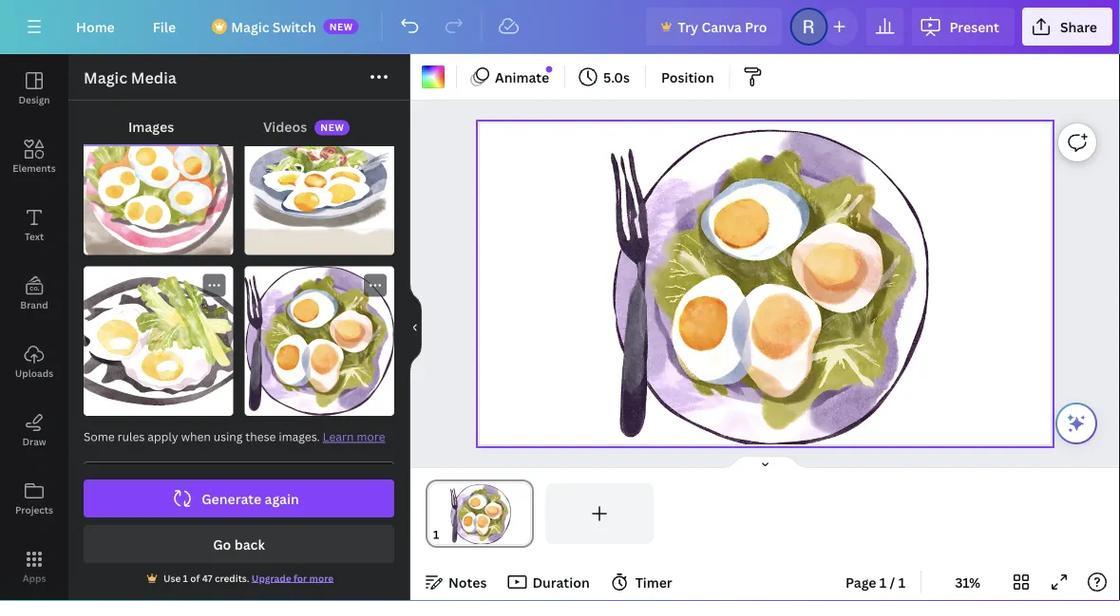 Task type: locate. For each thing, give the bounding box(es) containing it.
notes button
[[418, 567, 494, 598]]

1 left of
[[183, 572, 188, 585]]

0 vertical spatial magic
[[231, 18, 269, 36]]

magic inside main menu bar
[[231, 18, 269, 36]]

generate again button
[[84, 480, 394, 518]]

share
[[1060, 18, 1097, 36]]

magic left media
[[84, 67, 127, 88]]

1 horizontal spatial 1
[[880, 573, 887, 591]]

0 vertical spatial new
[[329, 20, 353, 33]]

more
[[357, 429, 385, 445], [309, 572, 334, 585]]

generate
[[202, 490, 261, 508]]

brand button
[[0, 259, 68, 328]]

1 horizontal spatial more
[[357, 429, 385, 445]]

page 1 / 1
[[846, 573, 905, 591]]

using
[[214, 429, 243, 445]]

5.0s
[[603, 68, 630, 86]]

1
[[183, 572, 188, 585], [880, 573, 887, 591], [898, 573, 905, 591]]

1 horizontal spatial magic
[[231, 18, 269, 36]]

apps button
[[0, 533, 68, 601]]

notes
[[448, 573, 487, 591]]

0 horizontal spatial magic
[[84, 67, 127, 88]]

home link
[[61, 8, 130, 46]]

switch
[[272, 18, 316, 36]]

0 horizontal spatial 1
[[183, 572, 188, 585]]

design button
[[0, 54, 68, 123]]

#ffffff image
[[422, 66, 445, 88]]

elements button
[[0, 123, 68, 191]]

apps
[[22, 572, 46, 585]]

text button
[[0, 191, 68, 259]]

media
[[131, 67, 176, 88]]

some rules apply when using these images. learn more
[[84, 429, 385, 445]]

position
[[661, 68, 714, 86]]

new right switch
[[329, 20, 353, 33]]

generate again
[[202, 490, 299, 508]]

canva
[[702, 18, 742, 36]]

5.0s button
[[573, 62, 638, 92]]

1 for /
[[880, 573, 887, 591]]

these
[[245, 429, 276, 445]]

hide pages image
[[720, 455, 811, 470]]

try canva pro button
[[646, 8, 782, 46]]

1 right / at the bottom of the page
[[898, 573, 905, 591]]

fried eggs on a plate with salad image
[[84, 105, 233, 255], [245, 105, 394, 255], [84, 266, 233, 416], [245, 266, 394, 416]]

uploads button
[[0, 328, 68, 396]]

1 left / at the bottom of the page
[[880, 573, 887, 591]]

videos
[[263, 117, 307, 135]]

design
[[18, 93, 50, 106]]

animate
[[495, 68, 549, 86]]

1 vertical spatial more
[[309, 572, 334, 585]]

magic left switch
[[231, 18, 269, 36]]

side panel tab list
[[0, 54, 68, 601]]

1 vertical spatial magic
[[84, 67, 127, 88]]

file button
[[138, 8, 191, 46]]

brand
[[20, 298, 48, 311]]

new right videos
[[320, 121, 344, 134]]

credits.
[[215, 572, 249, 585]]

use
[[163, 572, 181, 585]]

more right learn
[[357, 429, 385, 445]]

more right for
[[309, 572, 334, 585]]

home
[[76, 18, 115, 36]]

/
[[890, 573, 895, 591]]

magic
[[231, 18, 269, 36], [84, 67, 127, 88]]

1 vertical spatial new
[[320, 121, 344, 134]]

projects button
[[0, 465, 68, 533]]

47
[[202, 572, 212, 585]]

new image
[[546, 66, 552, 73]]

learn
[[323, 429, 354, 445]]

Page title text field
[[447, 525, 455, 544]]

magic for magic switch
[[231, 18, 269, 36]]

apply
[[148, 429, 178, 445]]

new
[[329, 20, 353, 33], [320, 121, 344, 134]]

pro
[[745, 18, 767, 36]]

canva assistant image
[[1065, 412, 1088, 435]]



Task type: vqa. For each thing, say whether or not it's contained in the screenshot.
the "image" to the left
no



Task type: describe. For each thing, give the bounding box(es) containing it.
upgrade for more link
[[252, 572, 334, 585]]

upgrade
[[252, 572, 291, 585]]

for
[[293, 572, 307, 585]]

uploads
[[15, 367, 53, 380]]

1 for of
[[183, 572, 188, 585]]

when
[[181, 429, 211, 445]]

new inside main menu bar
[[329, 20, 353, 33]]

learn more link
[[323, 429, 385, 445]]

go
[[213, 535, 231, 553]]

31% button
[[937, 567, 999, 598]]

images
[[128, 117, 174, 135]]

rules
[[117, 429, 145, 445]]

go back
[[213, 535, 265, 553]]

present
[[950, 18, 999, 36]]

back
[[234, 535, 265, 553]]

elements
[[13, 162, 56, 174]]

hide image
[[409, 282, 422, 373]]

images.
[[279, 429, 320, 445]]

timer
[[635, 573, 672, 591]]

draw button
[[0, 396, 68, 465]]

share button
[[1022, 8, 1113, 46]]

page
[[846, 573, 876, 591]]

of
[[190, 572, 200, 585]]

some
[[84, 429, 115, 445]]

magic for magic media
[[84, 67, 127, 88]]

text
[[25, 230, 44, 243]]

projects
[[15, 504, 53, 516]]

animate button
[[465, 62, 557, 92]]

try canva pro
[[678, 18, 767, 36]]

go back button
[[84, 525, 394, 563]]

2 horizontal spatial 1
[[898, 573, 905, 591]]

try
[[678, 18, 698, 36]]

position button
[[654, 62, 722, 92]]

duration button
[[502, 567, 597, 598]]

draw
[[22, 435, 46, 448]]

file
[[153, 18, 176, 36]]

duration
[[532, 573, 590, 591]]

images button
[[84, 108, 219, 144]]

present button
[[912, 8, 1015, 46]]

0 vertical spatial more
[[357, 429, 385, 445]]

magic media
[[84, 67, 176, 88]]

main menu bar
[[0, 0, 1120, 54]]

again
[[265, 490, 299, 508]]

0 horizontal spatial more
[[309, 572, 334, 585]]

timer button
[[605, 567, 680, 598]]

use 1 of 47 credits. upgrade for more
[[163, 572, 334, 585]]

31%
[[955, 573, 980, 591]]

page 1 image
[[426, 484, 534, 544]]

magic switch
[[231, 18, 316, 36]]



